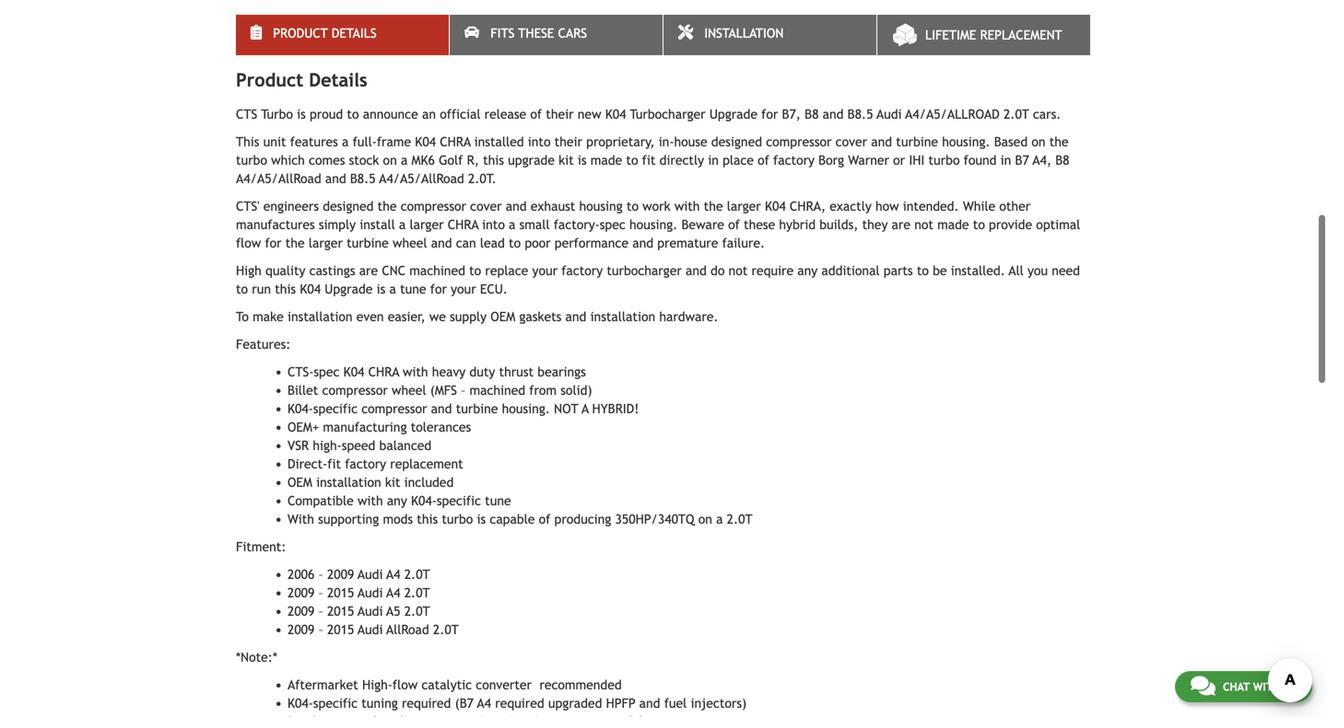 Task type: vqa. For each thing, say whether or not it's contained in the screenshot.
MACHINED
yes



Task type: locate. For each thing, give the bounding box(es) containing it.
we
[[429, 310, 446, 324]]

high quality castings are cnc machined to replace your factory turbocharger and do not require any additional parts to be installed. all you need to run this k04 upgrade is a tune for your ecu.
[[236, 264, 1080, 297]]

a down cnc
[[389, 282, 396, 297]]

flow inside cts' engineers designed the compressor cover and exhaust housing to work with the larger k04 chra, exactly how intended. while other manufactures simply install a larger chra into a small factory-spec housing. beware of these hybrid builds, they are not made to provide optimal flow for the larger turbine wheel and can lead to poor performance and premature failure.
[[236, 236, 261, 251]]

2 horizontal spatial for
[[761, 107, 778, 122]]

0 vertical spatial not
[[914, 218, 934, 232]]

in left b7
[[1001, 153, 1011, 168]]

k04 inside high quality castings are cnc machined to replace your factory turbocharger and do not require any additional parts to be installed. all you need to run this k04 upgrade is a tune for your ecu.
[[300, 282, 321, 297]]

fit left directly
[[642, 153, 656, 168]]

product
[[273, 26, 328, 41], [236, 69, 303, 91]]

designed up simply
[[323, 199, 374, 214]]

is left capable
[[477, 512, 486, 527]]

2 vertical spatial for
[[430, 282, 447, 297]]

based
[[994, 135, 1028, 149]]

1 horizontal spatial upgrade
[[710, 107, 758, 122]]

to inside this unit features a full-frame k04 chra installed into their proprietary, in-house designed compressor cover and turbine housing. based on the turbo which comes stock on a mk6 golf r, this upgrade kit is made to fit directly in place of factory borg warner or ihi turbo found in b7 a4, b8 a4/a5/allroad and b8.5 a4/a5/allroad 2.0t.
[[626, 153, 638, 168]]

required down catalytic
[[402, 697, 451, 712]]

0 horizontal spatial on
[[383, 153, 397, 168]]

into inside cts' engineers designed the compressor cover and exhaust housing to work with the larger k04 chra, exactly how intended. while other manufactures simply install a larger chra into a small factory-spec housing. beware of these hybrid builds, they are not made to provide optimal flow for the larger turbine wheel and can lead to poor performance and premature failure.
[[482, 218, 505, 232]]

0 vertical spatial b8
[[805, 107, 819, 122]]

cover
[[836, 135, 867, 149], [470, 199, 502, 214]]

0 vertical spatial details
[[332, 26, 377, 41]]

2 vertical spatial k04-
[[288, 697, 313, 712]]

2 vertical spatial specific
[[313, 697, 358, 712]]

tune inside high quality castings are cnc machined to replace your factory turbocharger and do not require any additional parts to be installed. all you need to run this k04 upgrade is a tune for your ecu.
[[400, 282, 426, 297]]

flow inside aftermarket high-flow catalytic converter  recommended k04-specific tuning required (b7 a4 required upgraded hpfp and fuel injectors)
[[393, 678, 418, 693]]

golf
[[439, 153, 463, 168]]

chra inside this unit features a full-frame k04 chra installed into their proprietary, in-house designed compressor cover and turbine housing. based on the turbo which comes stock on a mk6 golf r, this upgrade kit is made to fit directly in place of factory borg warner or ihi turbo found in b7 a4, b8 a4/a5/allroad and b8.5 a4/a5/allroad 2.0t.
[[440, 135, 471, 149]]

2015 up aftermarket
[[327, 623, 354, 638]]

a left full-
[[342, 135, 349, 149]]

turbine down install
[[347, 236, 389, 251]]

any
[[797, 264, 818, 278], [387, 494, 407, 509]]

1 horizontal spatial tune
[[485, 494, 511, 509]]

1 vertical spatial a4
[[386, 586, 400, 601]]

flow up "high"
[[236, 236, 261, 251]]

for up we
[[430, 282, 447, 297]]

full-
[[353, 135, 377, 149]]

not down intended. on the right top
[[914, 218, 934, 232]]

1 horizontal spatial a4/a5/allroad
[[379, 171, 464, 186]]

wheel
[[393, 236, 427, 251], [392, 383, 426, 398]]

is down their
[[578, 153, 587, 168]]

a
[[582, 402, 589, 417]]

1 horizontal spatial are
[[892, 218, 911, 232]]

fitment:
[[236, 540, 286, 555]]

of right 'place'
[[758, 153, 769, 168]]

0 horizontal spatial in
[[708, 153, 719, 168]]

1 vertical spatial made
[[937, 218, 969, 232]]

1 horizontal spatial on
[[698, 512, 712, 527]]

hpfp
[[606, 697, 636, 712]]

0 vertical spatial a4
[[386, 568, 400, 583]]

kit
[[559, 153, 574, 168], [385, 476, 400, 490]]

1 horizontal spatial made
[[937, 218, 969, 232]]

to
[[347, 107, 359, 122], [626, 153, 638, 168], [627, 199, 639, 214], [973, 218, 985, 232], [509, 236, 521, 251], [469, 264, 481, 278], [917, 264, 929, 278], [236, 282, 248, 297]]

b8.5 inside this unit features a full-frame k04 chra installed into their proprietary, in-house designed compressor cover and turbine housing. based on the turbo which comes stock on a mk6 golf r, this upgrade kit is made to fit directly in place of factory borg warner or ihi turbo found in b7 a4, b8 a4/a5/allroad and b8.5 a4/a5/allroad 2.0t.
[[350, 171, 376, 186]]

are inside high quality castings are cnc machined to replace your factory turbocharger and do not require any additional parts to be installed. all you need to run this k04 upgrade is a tune for your ecu.
[[359, 264, 378, 278]]

product details up the turbo
[[236, 69, 367, 91]]

is inside high quality castings are cnc machined to replace your factory turbocharger and do not require any additional parts to be installed. all you need to run this k04 upgrade is a tune for your ecu.
[[377, 282, 386, 297]]

turbo
[[236, 153, 267, 168], [929, 153, 960, 168], [442, 512, 473, 527]]

1 vertical spatial any
[[387, 494, 407, 509]]

cover down the 2.0t.
[[470, 199, 502, 214]]

and left fuel
[[639, 697, 660, 712]]

cars.
[[1033, 107, 1061, 122]]

oem inside the features: cts-spec k04 chra with heavy duty thrust bearings billet compressor wheel (mfs – machined from solid) k04-specific compressor and turbine housing. not a hybrid! oem+ manufacturing tolerances vsr high-speed balanced direct-fit factory replacement oem installation kit included compatible with any k04-specific tune with supporting mods this turbo is capable of producing 350hp/340tq on a 2.0t
[[288, 476, 312, 490]]

on up a4,
[[1032, 135, 1046, 149]]

any up mods
[[387, 494, 407, 509]]

0 horizontal spatial factory
[[345, 457, 386, 472]]

tune down cnc
[[400, 282, 426, 297]]

for inside high quality castings are cnc machined to replace your factory turbocharger and do not require any additional parts to be installed. all you need to run this k04 upgrade is a tune for your ecu.
[[430, 282, 447, 297]]

and
[[823, 107, 844, 122], [871, 135, 892, 149], [325, 171, 346, 186], [506, 199, 527, 214], [431, 236, 452, 251], [632, 236, 653, 251], [686, 264, 707, 278], [565, 310, 586, 324], [431, 402, 452, 417], [639, 697, 660, 712]]

fitment: 2006 – 2009 audi a4 2.0t 2009 – 2015 audi a4 2.0t 2009 – 2015 audi a5 2.0t 2009 – 2015 audi allroad 2.0t
[[236, 540, 459, 638]]

turbo
[[261, 107, 293, 122]]

this down quality
[[275, 282, 296, 297]]

this inside this unit features a full-frame k04 chra installed into their proprietary, in-house designed compressor cover and turbine housing. based on the turbo which comes stock on a mk6 golf r, this upgrade kit is made to fit directly in place of factory borg warner or ihi turbo found in b7 a4, b8 a4/a5/allroad and b8.5 a4/a5/allroad 2.0t.
[[483, 153, 504, 168]]

installation inside the features: cts-spec k04 chra with heavy duty thrust bearings billet compressor wheel (mfs – machined from solid) k04-specific compressor and turbine housing. not a hybrid! oem+ manufacturing tolerances vsr high-speed balanced direct-fit factory replacement oem installation kit included compatible with any k04-specific tune with supporting mods this turbo is capable of producing 350hp/340tq on a 2.0t
[[316, 476, 381, 490]]

0 horizontal spatial oem
[[288, 476, 312, 490]]

any inside high quality castings are cnc machined to replace your factory turbocharger and do not require any additional parts to be installed. all you need to run this k04 upgrade is a tune for your ecu.
[[797, 264, 818, 278]]

turbine up ihi
[[896, 135, 938, 149]]

factory down performance
[[562, 264, 603, 278]]

factory-
[[554, 218, 600, 232]]

housing. up found
[[942, 135, 990, 149]]

fit inside this unit features a full-frame k04 chra installed into their proprietary, in-house designed compressor cover and turbine housing. based on the turbo which comes stock on a mk6 golf r, this upgrade kit is made to fit directly in place of factory borg warner or ihi turbo found in b7 a4, b8 a4/a5/allroad and b8.5 a4/a5/allroad 2.0t.
[[642, 153, 656, 168]]

0 vertical spatial fit
[[642, 153, 656, 168]]

housing. down from on the bottom left
[[502, 402, 550, 417]]

into up lead
[[482, 218, 505, 232]]

a4/a5/allroad down which on the left of the page
[[236, 171, 321, 186]]

k04 right cts-
[[343, 365, 364, 380]]

how
[[876, 199, 899, 214]]

1 vertical spatial your
[[451, 282, 476, 297]]

b8.5
[[848, 107, 873, 122], [350, 171, 376, 186]]

larger down simply
[[309, 236, 343, 251]]

turbine inside cts' engineers designed the compressor cover and exhaust housing to work with the larger k04 chra, exactly how intended. while other manufactures simply install a larger chra into a small factory-spec housing. beware of these hybrid builds, they are not made to provide optimal flow for the larger turbine wheel and can lead to poor performance and premature failure.
[[347, 236, 389, 251]]

1 vertical spatial upgrade
[[325, 282, 373, 297]]

0 vertical spatial oem
[[491, 310, 515, 324]]

wheel up cnc
[[393, 236, 427, 251]]

0 vertical spatial your
[[532, 264, 558, 278]]

frame
[[377, 135, 411, 149]]

be
[[933, 264, 947, 278]]

comes
[[309, 153, 345, 168]]

k04 up mk6
[[415, 135, 436, 149]]

machined down duty
[[470, 383, 525, 398]]

direct-
[[288, 457, 327, 472]]

1 horizontal spatial designed
[[711, 135, 762, 149]]

1 vertical spatial cover
[[470, 199, 502, 214]]

2 horizontal spatial this
[[483, 153, 504, 168]]

product details up proud
[[273, 26, 377, 41]]

spec up billet
[[314, 365, 340, 380]]

supply
[[450, 310, 487, 324]]

2009
[[327, 568, 354, 583], [288, 586, 315, 601], [288, 605, 315, 619], [288, 623, 315, 638]]

1 vertical spatial chra
[[448, 218, 479, 232]]

this right mods
[[417, 512, 438, 527]]

1 vertical spatial 2015
[[327, 605, 354, 619]]

features:
[[236, 337, 291, 352]]

on down frame on the left of page
[[383, 153, 397, 168]]

k04-
[[288, 402, 313, 417], [411, 494, 437, 509], [288, 697, 313, 712]]

b8 right a4,
[[1055, 153, 1070, 168]]

2015 left a5
[[327, 605, 354, 619]]

and right "b7,"
[[823, 107, 844, 122]]

installed.
[[951, 264, 1005, 278]]

k04
[[605, 107, 626, 122], [415, 135, 436, 149], [765, 199, 786, 214], [300, 282, 321, 297], [343, 365, 364, 380]]

kit inside this unit features a full-frame k04 chra installed into their proprietary, in-house designed compressor cover and turbine housing. based on the turbo which comes stock on a mk6 golf r, this upgrade kit is made to fit directly in place of factory borg warner or ihi turbo found in b7 a4, b8 a4/a5/allroad and b8.5 a4/a5/allroad 2.0t.
[[559, 153, 574, 168]]

– inside the features: cts-spec k04 chra with heavy duty thrust bearings billet compressor wheel (mfs – machined from solid) k04-specific compressor and turbine housing. not a hybrid! oem+ manufacturing tolerances vsr high-speed balanced direct-fit factory replacement oem installation kit included compatible with any k04-specific tune with supporting mods this turbo is capable of producing 350hp/340tq on a 2.0t
[[461, 383, 466, 398]]

a4
[[386, 568, 400, 583], [386, 586, 400, 601], [477, 697, 491, 712]]

1 vertical spatial kit
[[385, 476, 400, 490]]

to down while
[[973, 218, 985, 232]]

0 vertical spatial flow
[[236, 236, 261, 251]]

0 vertical spatial b8.5
[[848, 107, 873, 122]]

designed up 'place'
[[711, 135, 762, 149]]

0 vertical spatial any
[[797, 264, 818, 278]]

into inside this unit features a full-frame k04 chra installed into their proprietary, in-house designed compressor cover and turbine housing. based on the turbo which comes stock on a mk6 golf r, this upgrade kit is made to fit directly in place of factory borg warner or ihi turbo found in b7 a4, b8 a4/a5/allroad and b8.5 a4/a5/allroad 2.0t.
[[528, 135, 551, 149]]

cover inside this unit features a full-frame k04 chra installed into their proprietary, in-house designed compressor cover and turbine housing. based on the turbo which comes stock on a mk6 golf r, this upgrade kit is made to fit directly in place of factory borg warner or ihi turbo found in b7 a4, b8 a4/a5/allroad and b8.5 a4/a5/allroad 2.0t.
[[836, 135, 867, 149]]

machined down can on the top left
[[409, 264, 465, 278]]

larger
[[727, 199, 761, 214], [410, 218, 444, 232], [309, 236, 343, 251]]

2 2015 from the top
[[327, 605, 354, 619]]

catalytic
[[422, 678, 472, 693]]

with inside chat with us link
[[1253, 681, 1280, 694]]

chat with us
[[1223, 681, 1297, 694]]

2 required from the left
[[495, 697, 544, 712]]

larger up the these
[[727, 199, 761, 214]]

of right capable
[[539, 512, 551, 527]]

unit
[[263, 135, 286, 149]]

0 horizontal spatial housing.
[[502, 402, 550, 417]]

b8.5 up warner
[[848, 107, 873, 122]]

oem down ecu.
[[491, 310, 515, 324]]

0 horizontal spatial turbine
[[347, 236, 389, 251]]

1 horizontal spatial cover
[[836, 135, 867, 149]]

cts-
[[288, 365, 314, 380]]

optimal
[[1036, 218, 1080, 232]]

duty
[[470, 365, 495, 380]]

while
[[963, 199, 996, 214]]

1 horizontal spatial turbo
[[442, 512, 473, 527]]

fits these cars
[[491, 26, 587, 41]]

cover up warner
[[836, 135, 867, 149]]

all
[[1009, 264, 1024, 278]]

1 vertical spatial designed
[[323, 199, 374, 214]]

1 horizontal spatial for
[[430, 282, 447, 297]]

to left the be on the top of the page
[[917, 264, 929, 278]]

0 vertical spatial chra
[[440, 135, 471, 149]]

1 vertical spatial b8
[[1055, 153, 1070, 168]]

specific down included
[[437, 494, 481, 509]]

b8.5 down stock
[[350, 171, 376, 186]]

for
[[761, 107, 778, 122], [265, 236, 282, 251], [430, 282, 447, 297]]

1 vertical spatial spec
[[314, 365, 340, 380]]

1 horizontal spatial into
[[528, 135, 551, 149]]

not
[[554, 402, 578, 417]]

is inside the features: cts-spec k04 chra with heavy duty thrust bearings billet compressor wheel (mfs – machined from solid) k04-specific compressor and turbine housing. not a hybrid! oem+ manufacturing tolerances vsr high-speed balanced direct-fit factory replacement oem installation kit included compatible with any k04-specific tune with supporting mods this turbo is capable of producing 350hp/340tq on a 2.0t
[[477, 512, 486, 527]]

turbo down included
[[442, 512, 473, 527]]

are down the how
[[892, 218, 911, 232]]

0 vertical spatial this
[[483, 153, 504, 168]]

wheel left (mfs
[[392, 383, 426, 398]]

on inside the features: cts-spec k04 chra with heavy duty thrust bearings billet compressor wheel (mfs – machined from solid) k04-specific compressor and turbine housing. not a hybrid! oem+ manufacturing tolerances vsr high-speed balanced direct-fit factory replacement oem installation kit included compatible with any k04-specific tune with supporting mods this turbo is capable of producing 350hp/340tq on a 2.0t
[[698, 512, 712, 527]]

housing. down work
[[629, 218, 678, 232]]

high-
[[313, 439, 342, 453]]

this unit features a full-frame k04 chra installed into their proprietary, in-house designed compressor cover and turbine housing. based on the turbo which comes stock on a mk6 golf r, this upgrade kit is made to fit directly in place of factory borg warner or ihi turbo found in b7 a4, b8 a4/a5/allroad and b8.5 a4/a5/allroad 2.0t.
[[236, 135, 1070, 186]]

0 vertical spatial are
[[892, 218, 911, 232]]

1 vertical spatial wheel
[[392, 383, 426, 398]]

2 horizontal spatial factory
[[773, 153, 815, 168]]

of inside cts' engineers designed the compressor cover and exhaust housing to work with the larger k04 chra, exactly how intended. while other manufactures simply install a larger chra into a small factory-spec housing. beware of these hybrid builds, they are not made to provide optimal flow for the larger turbine wheel and can lead to poor performance and premature failure.
[[728, 218, 740, 232]]

3 2015 from the top
[[327, 623, 354, 638]]

1 horizontal spatial in
[[1001, 153, 1011, 168]]

0 horizontal spatial kit
[[385, 476, 400, 490]]

into up upgrade
[[528, 135, 551, 149]]

1 horizontal spatial b8.5
[[848, 107, 873, 122]]

1 horizontal spatial machined
[[470, 383, 525, 398]]

the
[[1049, 135, 1069, 149], [378, 199, 397, 214], [704, 199, 723, 214], [286, 236, 305, 251]]

housing
[[579, 199, 623, 214]]

k04- down included
[[411, 494, 437, 509]]

a4,
[[1033, 153, 1052, 168]]

2 vertical spatial turbine
[[456, 402, 498, 417]]

to make installation even easier, we supply oem gaskets and installation hardware.
[[236, 310, 718, 324]]

builds,
[[820, 218, 858, 232]]

housing. inside this unit features a full-frame k04 chra installed into their proprietary, in-house designed compressor cover and turbine housing. based on the turbo which comes stock on a mk6 golf r, this upgrade kit is made to fit directly in place of factory borg warner or ihi turbo found in b7 a4, b8 a4/a5/allroad and b8.5 a4/a5/allroad 2.0t.
[[942, 135, 990, 149]]

even
[[356, 310, 384, 324]]

installation down castings
[[288, 310, 353, 324]]

2.0t
[[1004, 107, 1029, 122], [727, 512, 753, 527], [404, 568, 430, 583], [404, 586, 430, 601], [404, 605, 430, 619], [433, 623, 459, 638]]

1 vertical spatial for
[[265, 236, 282, 251]]

specific
[[313, 402, 358, 417], [437, 494, 481, 509], [313, 697, 358, 712]]

for inside cts' engineers designed the compressor cover and exhaust housing to work with the larger k04 chra, exactly how intended. while other manufactures simply install a larger chra into a small factory-spec housing. beware of these hybrid builds, they are not made to provide optimal flow for the larger turbine wheel and can lead to poor performance and premature failure.
[[265, 236, 282, 251]]

0 vertical spatial spec
[[600, 218, 626, 232]]

a right install
[[399, 218, 406, 232]]

installation up compatible
[[316, 476, 381, 490]]

0 horizontal spatial b8
[[805, 107, 819, 122]]

flow up tuning
[[393, 678, 418, 693]]

product inside product details link
[[273, 26, 328, 41]]

upgrade
[[508, 153, 555, 168]]

factory inside the features: cts-spec k04 chra with heavy duty thrust bearings billet compressor wheel (mfs – machined from solid) k04-specific compressor and turbine housing. not a hybrid! oem+ manufacturing tolerances vsr high-speed balanced direct-fit factory replacement oem installation kit included compatible with any k04-specific tune with supporting mods this turbo is capable of producing 350hp/340tq on a 2.0t
[[345, 457, 386, 472]]

b7,
[[782, 107, 801, 122]]

0 vertical spatial upgrade
[[710, 107, 758, 122]]

1 horizontal spatial your
[[532, 264, 558, 278]]

and up tolerances
[[431, 402, 452, 417]]

1 vertical spatial fit
[[327, 457, 341, 472]]

2 a4/a5/allroad from the left
[[379, 171, 464, 186]]

premature
[[657, 236, 718, 251]]

0 vertical spatial on
[[1032, 135, 1046, 149]]

specific up manufacturing at the bottom left of the page
[[313, 402, 358, 417]]

larger right install
[[410, 218, 444, 232]]

run
[[252, 282, 271, 297]]

compressor inside this unit features a full-frame k04 chra installed into their proprietary, in-house designed compressor cover and turbine housing. based on the turbo which comes stock on a mk6 golf r, this upgrade kit is made to fit directly in place of factory borg warner or ihi turbo found in b7 a4, b8 a4/a5/allroad and b8.5 a4/a5/allroad 2.0t.
[[766, 135, 832, 149]]

1 vertical spatial into
[[482, 218, 505, 232]]

required right (b7
[[495, 697, 544, 712]]

not right do
[[729, 264, 748, 278]]

tune up capable
[[485, 494, 511, 509]]

cars
[[558, 26, 587, 41]]

0 vertical spatial factory
[[773, 153, 815, 168]]

0 vertical spatial larger
[[727, 199, 761, 214]]

failure.
[[722, 236, 765, 251]]

0 horizontal spatial flow
[[236, 236, 261, 251]]

machined inside the features: cts-spec k04 chra with heavy duty thrust bearings billet compressor wheel (mfs – machined from solid) k04-specific compressor and turbine housing. not a hybrid! oem+ manufacturing tolerances vsr high-speed balanced direct-fit factory replacement oem installation kit included compatible with any k04-specific tune with supporting mods this turbo is capable of producing 350hp/340tq on a 2.0t
[[470, 383, 525, 398]]

1 vertical spatial housing.
[[629, 218, 678, 232]]

additional
[[822, 264, 880, 278]]

kit left included
[[385, 476, 400, 490]]

on
[[1032, 135, 1046, 149], [383, 153, 397, 168], [698, 512, 712, 527]]

they
[[862, 218, 888, 232]]

made inside cts' engineers designed the compressor cover and exhaust housing to work with the larger k04 chra, exactly how intended. while other manufactures simply install a larger chra into a small factory-spec housing. beware of these hybrid builds, they are not made to provide optimal flow for the larger turbine wheel and can lead to poor performance and premature failure.
[[937, 218, 969, 232]]

this down installed on the left top
[[483, 153, 504, 168]]

and inside the features: cts-spec k04 chra with heavy duty thrust bearings billet compressor wheel (mfs – machined from solid) k04-specific compressor and turbine housing. not a hybrid! oem+ manufacturing tolerances vsr high-speed balanced direct-fit factory replacement oem installation kit included compatible with any k04-specific tune with supporting mods this turbo is capable of producing 350hp/340tq on a 2.0t
[[431, 402, 452, 417]]

0 horizontal spatial machined
[[409, 264, 465, 278]]

machined
[[409, 264, 465, 278], [470, 383, 525, 398]]

in left 'place'
[[708, 153, 719, 168]]

and left do
[[686, 264, 707, 278]]

are
[[892, 218, 911, 232], [359, 264, 378, 278]]

tune inside the features: cts-spec k04 chra with heavy duty thrust bearings billet compressor wheel (mfs – machined from solid) k04-specific compressor and turbine housing. not a hybrid! oem+ manufacturing tolerances vsr high-speed balanced direct-fit factory replacement oem installation kit included compatible with any k04-specific tune with supporting mods this turbo is capable of producing 350hp/340tq on a 2.0t
[[485, 494, 511, 509]]

spec down housing
[[600, 218, 626, 232]]

an
[[422, 107, 436, 122]]

details inside product details link
[[332, 26, 377, 41]]

0 horizontal spatial not
[[729, 264, 748, 278]]

your up supply
[[451, 282, 476, 297]]

turbo right ihi
[[929, 153, 960, 168]]

0 horizontal spatial into
[[482, 218, 505, 232]]

specific inside aftermarket high-flow catalytic converter  recommended k04-specific tuning required (b7 a4 required upgraded hpfp and fuel injectors)
[[313, 697, 358, 712]]

with left us
[[1253, 681, 1280, 694]]

parts
[[884, 264, 913, 278]]

1 vertical spatial machined
[[470, 383, 525, 398]]

designed inside cts' engineers designed the compressor cover and exhaust housing to work with the larger k04 chra, exactly how intended. while other manufactures simply install a larger chra into a small factory-spec housing. beware of these hybrid builds, they are not made to provide optimal flow for the larger turbine wheel and can lead to poor performance and premature failure.
[[323, 199, 374, 214]]

factory left borg
[[773, 153, 815, 168]]

1 horizontal spatial b8
[[1055, 153, 1070, 168]]

0 vertical spatial made
[[591, 153, 622, 168]]

b8 inside this unit features a full-frame k04 chra installed into their proprietary, in-house designed compressor cover and turbine housing. based on the turbo which comes stock on a mk6 golf r, this upgrade kit is made to fit directly in place of factory borg warner or ihi turbo found in b7 a4, b8 a4/a5/allroad and b8.5 a4/a5/allroad 2.0t.
[[1055, 153, 1070, 168]]

announce
[[363, 107, 418, 122]]

to down the proprietary,
[[626, 153, 638, 168]]

1 vertical spatial product
[[236, 69, 303, 91]]

of up failure.
[[728, 218, 740, 232]]

0 vertical spatial cover
[[836, 135, 867, 149]]

k04- down aftermarket
[[288, 697, 313, 712]]

0 vertical spatial kit
[[559, 153, 574, 168]]

2 horizontal spatial turbine
[[896, 135, 938, 149]]

2 horizontal spatial housing.
[[942, 135, 990, 149]]

2015
[[327, 586, 354, 601], [327, 605, 354, 619], [327, 623, 354, 638]]

factory down "speed"
[[345, 457, 386, 472]]

1 vertical spatial tune
[[485, 494, 511, 509]]

0 horizontal spatial a4/a5/allroad
[[236, 171, 321, 186]]

chra down even
[[368, 365, 399, 380]]

1 horizontal spatial oem
[[491, 310, 515, 324]]

a right 350hp/340tq
[[716, 512, 723, 527]]

mods
[[383, 512, 413, 527]]

k04- down billet
[[288, 402, 313, 417]]

1 vertical spatial not
[[729, 264, 748, 278]]

0 horizontal spatial cover
[[470, 199, 502, 214]]

is inside this unit features a full-frame k04 chra installed into their proprietary, in-house designed compressor cover and turbine housing. based on the turbo which comes stock on a mk6 golf r, this upgrade kit is made to fit directly in place of factory borg warner or ihi turbo found in b7 a4, b8 a4/a5/allroad and b8.5 a4/a5/allroad 2.0t.
[[578, 153, 587, 168]]

quality
[[265, 264, 305, 278]]

upgrade down castings
[[325, 282, 373, 297]]

to
[[236, 310, 249, 324]]

turbine
[[896, 135, 938, 149], [347, 236, 389, 251], [456, 402, 498, 417]]

1 horizontal spatial spec
[[600, 218, 626, 232]]

0 horizontal spatial spec
[[314, 365, 340, 380]]

oem down direct-
[[288, 476, 312, 490]]

injectors)
[[691, 697, 747, 712]]

in
[[708, 153, 719, 168], [1001, 153, 1011, 168]]

1 horizontal spatial larger
[[410, 218, 444, 232]]

0 vertical spatial 2015
[[327, 586, 354, 601]]

turbine inside the features: cts-spec k04 chra with heavy duty thrust bearings billet compressor wheel (mfs – machined from solid) k04-specific compressor and turbine housing. not a hybrid! oem+ manufacturing tolerances vsr high-speed balanced direct-fit factory replacement oem installation kit included compatible with any k04-specific tune with supporting mods this turbo is capable of producing 350hp/340tq on a 2.0t
[[456, 402, 498, 417]]

spec inside cts' engineers designed the compressor cover and exhaust housing to work with the larger k04 chra, exactly how intended. while other manufactures simply install a larger chra into a small factory-spec housing. beware of these hybrid builds, they are not made to provide optimal flow for the larger turbine wheel and can lead to poor performance and premature failure.
[[600, 218, 626, 232]]

2 vertical spatial factory
[[345, 457, 386, 472]]

1 horizontal spatial not
[[914, 218, 934, 232]]

directly
[[660, 153, 704, 168]]

replace
[[485, 264, 528, 278]]

and up turbocharger
[[632, 236, 653, 251]]

2 vertical spatial this
[[417, 512, 438, 527]]

required
[[402, 697, 451, 712], [495, 697, 544, 712]]

any inside the features: cts-spec k04 chra with heavy duty thrust bearings billet compressor wheel (mfs – machined from solid) k04-specific compressor and turbine housing. not a hybrid! oem+ manufacturing tolerances vsr high-speed balanced direct-fit factory replacement oem installation kit included compatible with any k04-specific tune with supporting mods this turbo is capable of producing 350hp/340tq on a 2.0t
[[387, 494, 407, 509]]

0 vertical spatial designed
[[711, 135, 762, 149]]

simply
[[319, 218, 356, 232]]

manufactures
[[236, 218, 315, 232]]

0 vertical spatial tune
[[400, 282, 426, 297]]

2006
[[288, 568, 315, 583]]



Task type: describe. For each thing, give the bounding box(es) containing it.
work
[[643, 199, 671, 214]]

replacement
[[980, 28, 1062, 42]]

turbine inside this unit features a full-frame k04 chra installed into their proprietary, in-house designed compressor cover and turbine housing. based on the turbo which comes stock on a mk6 golf r, this upgrade kit is made to fit directly in place of factory borg warner or ihi turbo found in b7 a4, b8 a4/a5/allroad and b8.5 a4/a5/allroad 2.0t.
[[896, 135, 938, 149]]

these
[[518, 26, 554, 41]]

*note:*
[[236, 651, 277, 665]]

upgrade inside high quality castings are cnc machined to replace your factory turbocharger and do not require any additional parts to be installed. all you need to run this k04 upgrade is a tune for your ecu.
[[325, 282, 373, 297]]

lifetime replacement link
[[877, 15, 1090, 55]]

and up warner
[[871, 135, 892, 149]]

1 a4/a5/allroad from the left
[[236, 171, 321, 186]]

chra inside the features: cts-spec k04 chra with heavy duty thrust bearings billet compressor wheel (mfs – machined from solid) k04-specific compressor and turbine housing. not a hybrid! oem+ manufacturing tolerances vsr high-speed balanced direct-fit factory replacement oem installation kit included compatible with any k04-specific tune with supporting mods this turbo is capable of producing 350hp/340tq on a 2.0t
[[368, 365, 399, 380]]

wheel inside cts' engineers designed the compressor cover and exhaust housing to work with the larger k04 chra, exactly how intended. while other manufactures simply install a larger chra into a small factory-spec housing. beware of these hybrid builds, they are not made to provide optimal flow for the larger turbine wheel and can lead to poor performance and premature failure.
[[393, 236, 427, 251]]

compatible
[[288, 494, 354, 509]]

factory inside high quality castings are cnc machined to replace your factory turbocharger and do not require any additional parts to be installed. all you need to run this k04 upgrade is a tune for your ecu.
[[562, 264, 603, 278]]

1 vertical spatial on
[[383, 153, 397, 168]]

high
[[236, 264, 262, 278]]

1 in from the left
[[708, 153, 719, 168]]

castings
[[309, 264, 355, 278]]

to left work
[[627, 199, 639, 214]]

do
[[711, 264, 725, 278]]

to right proud
[[347, 107, 359, 122]]

2.0t inside the features: cts-spec k04 chra with heavy duty thrust bearings billet compressor wheel (mfs – machined from solid) k04-specific compressor and turbine housing. not a hybrid! oem+ manufacturing tolerances vsr high-speed balanced direct-fit factory replacement oem installation kit included compatible with any k04-specific tune with supporting mods this turbo is capable of producing 350hp/340tq on a 2.0t
[[727, 512, 753, 527]]

installation
[[704, 26, 784, 41]]

compressor inside cts' engineers designed the compressor cover and exhaust housing to work with the larger k04 chra, exactly how intended. while other manufactures simply install a larger chra into a small factory-spec housing. beware of these hybrid builds, they are not made to provide optimal flow for the larger turbine wheel and can lead to poor performance and premature failure.
[[401, 199, 466, 214]]

turbocharger
[[607, 264, 682, 278]]

which
[[271, 153, 305, 168]]

1 vertical spatial larger
[[410, 218, 444, 232]]

and right gaskets at top
[[565, 310, 586, 324]]

the up beware
[[704, 199, 723, 214]]

k04 inside this unit features a full-frame k04 chra installed into their proprietary, in-house designed compressor cover and turbine housing. based on the turbo which comes stock on a mk6 golf r, this upgrade kit is made to fit directly in place of factory borg warner or ihi turbo found in b7 a4, b8 a4/a5/allroad and b8.5 a4/a5/allroad 2.0t.
[[415, 135, 436, 149]]

are inside cts' engineers designed the compressor cover and exhaust housing to work with the larger k04 chra, exactly how intended. while other manufactures simply install a larger chra into a small factory-spec housing. beware of these hybrid builds, they are not made to provide optimal flow for the larger turbine wheel and can lead to poor performance and premature failure.
[[892, 218, 911, 232]]

a left mk6
[[401, 153, 408, 168]]

cts turbo is proud to announce an official release of their new k04 turbocharger upgrade for b7, b8 and b8.5 audi a4/a5/allroad 2.0t cars.
[[236, 107, 1061, 122]]

designed inside this unit features a full-frame k04 chra installed into their proprietary, in-house designed compressor cover and turbine housing. based on the turbo which comes stock on a mk6 golf r, this upgrade kit is made to fit directly in place of factory borg warner or ihi turbo found in b7 a4, b8 a4/a5/allroad and b8.5 a4/a5/allroad 2.0t.
[[711, 135, 762, 149]]

k04 inside cts' engineers designed the compressor cover and exhaust housing to work with the larger k04 chra, exactly how intended. while other manufactures simply install a larger chra into a small factory-spec housing. beware of these hybrid builds, they are not made to provide optimal flow for the larger turbine wheel and can lead to poor performance and premature failure.
[[765, 199, 786, 214]]

factory inside this unit features a full-frame k04 chra installed into their proprietary, in-house designed compressor cover and turbine housing. based on the turbo which comes stock on a mk6 golf r, this upgrade kit is made to fit directly in place of factory borg warner or ihi turbo found in b7 a4, b8 a4/a5/allroad and b8.5 a4/a5/allroad 2.0t.
[[773, 153, 815, 168]]

to left run
[[236, 282, 248, 297]]

of right the release
[[530, 107, 542, 122]]

fit inside the features: cts-spec k04 chra with heavy duty thrust bearings billet compressor wheel (mfs – machined from solid) k04-specific compressor and turbine housing. not a hybrid! oem+ manufacturing tolerances vsr high-speed balanced direct-fit factory replacement oem installation kit included compatible with any k04-specific tune with supporting mods this turbo is capable of producing 350hp/340tq on a 2.0t
[[327, 457, 341, 472]]

provide
[[989, 218, 1032, 232]]

cover inside cts' engineers designed the compressor cover and exhaust housing to work with the larger k04 chra, exactly how intended. while other manufactures simply install a larger chra into a small factory-spec housing. beware of these hybrid builds, they are not made to provide optimal flow for the larger turbine wheel and can lead to poor performance and premature failure.
[[470, 199, 502, 214]]

capable
[[490, 512, 535, 527]]

hardware.
[[659, 310, 718, 324]]

from
[[529, 383, 557, 398]]

machined inside high quality castings are cnc machined to replace your factory turbocharger and do not require any additional parts to be installed. all you need to run this k04 upgrade is a tune for your ecu.
[[409, 264, 465, 278]]

and up small
[[506, 199, 527, 214]]

0 vertical spatial specific
[[313, 402, 358, 417]]

wheel inside the features: cts-spec k04 chra with heavy duty thrust bearings billet compressor wheel (mfs – machined from solid) k04-specific compressor and turbine housing. not a hybrid! oem+ manufacturing tolerances vsr high-speed balanced direct-fit factory replacement oem installation kit included compatible with any k04-specific tune with supporting mods this turbo is capable of producing 350hp/340tq on a 2.0t
[[392, 383, 426, 398]]

and inside high quality castings are cnc machined to replace your factory turbocharger and do not require any additional parts to be installed. all you need to run this k04 upgrade is a tune for your ecu.
[[686, 264, 707, 278]]

high-
[[362, 678, 393, 693]]

aftermarket high-flow catalytic converter  recommended k04-specific tuning required (b7 a4 required upgraded hpfp and fuel injectors)
[[288, 678, 747, 712]]

a inside high quality castings are cnc machined to replace your factory turbocharger and do not require any additional parts to be installed. all you need to run this k04 upgrade is a tune for your ecu.
[[389, 282, 396, 297]]

and down comes
[[325, 171, 346, 186]]

0 horizontal spatial turbo
[[236, 153, 267, 168]]

to up ecu.
[[469, 264, 481, 278]]

chat
[[1223, 681, 1250, 694]]

cts'
[[236, 199, 259, 214]]

to right lead
[[509, 236, 521, 251]]

performance
[[555, 236, 629, 251]]

this inside high quality castings are cnc machined to replace your factory turbocharger and do not require any additional parts to be installed. all you need to run this k04 upgrade is a tune for your ecu.
[[275, 282, 296, 297]]

vsr
[[288, 439, 309, 453]]

place
[[723, 153, 754, 168]]

with inside cts' engineers designed the compressor cover and exhaust housing to work with the larger k04 chra, exactly how intended. while other manufactures simply install a larger chra into a small factory-spec housing. beware of these hybrid builds, they are not made to provide optimal flow for the larger turbine wheel and can lead to poor performance and premature failure.
[[674, 199, 700, 214]]

lifetime replacement
[[925, 28, 1062, 42]]

install
[[360, 218, 395, 232]]

speed
[[342, 439, 375, 453]]

proprietary,
[[586, 135, 655, 149]]

k04 up the proprietary,
[[605, 107, 626, 122]]

hybrid
[[779, 218, 816, 232]]

1 2015 from the top
[[327, 586, 354, 601]]

chat with us link
[[1175, 672, 1312, 703]]

with up "supporting"
[[358, 494, 383, 509]]

made inside this unit features a full-frame k04 chra installed into their proprietary, in-house designed compressor cover and turbine housing. based on the turbo which comes stock on a mk6 golf r, this upgrade kit is made to fit directly in place of factory borg warner or ihi turbo found in b7 a4, b8 a4/a5/allroad and b8.5 a4/a5/allroad 2.0t.
[[591, 153, 622, 168]]

2 in from the left
[[1001, 153, 1011, 168]]

with
[[288, 512, 314, 527]]

a left small
[[509, 218, 516, 232]]

exactly
[[830, 199, 872, 214]]

2 horizontal spatial turbo
[[929, 153, 960, 168]]

0 vertical spatial k04-
[[288, 402, 313, 417]]

1 required from the left
[[402, 697, 451, 712]]

0 horizontal spatial your
[[451, 282, 476, 297]]

engineers
[[263, 199, 319, 214]]

of inside this unit features a full-frame k04 chra installed into their proprietary, in-house designed compressor cover and turbine housing. based on the turbo which comes stock on a mk6 golf r, this upgrade kit is made to fit directly in place of factory borg warner or ihi turbo found in b7 a4, b8 a4/a5/allroad and b8.5 a4/a5/allroad 2.0t.
[[758, 153, 769, 168]]

2 vertical spatial larger
[[309, 236, 343, 251]]

official
[[440, 107, 481, 122]]

housing. inside the features: cts-spec k04 chra with heavy duty thrust bearings billet compressor wheel (mfs – machined from solid) k04-specific compressor and turbine housing. not a hybrid! oem+ manufacturing tolerances vsr high-speed balanced direct-fit factory replacement oem installation kit included compatible with any k04-specific tune with supporting mods this turbo is capable of producing 350hp/340tq on a 2.0t
[[502, 402, 550, 417]]

or
[[893, 153, 905, 168]]

turbocharger
[[630, 107, 706, 122]]

borg
[[819, 153, 844, 168]]

and left can on the top left
[[431, 236, 452, 251]]

gaskets
[[519, 310, 562, 324]]

the inside this unit features a full-frame k04 chra installed into their proprietary, in-house designed compressor cover and turbine housing. based on the turbo which comes stock on a mk6 golf r, this upgrade kit is made to fit directly in place of factory borg warner or ihi turbo found in b7 a4, b8 a4/a5/allroad and b8.5 a4/a5/allroad 2.0t.
[[1049, 135, 1069, 149]]

billet
[[288, 383, 318, 398]]

spec inside the features: cts-spec k04 chra with heavy duty thrust bearings billet compressor wheel (mfs – machined from solid) k04-specific compressor and turbine housing. not a hybrid! oem+ manufacturing tolerances vsr high-speed balanced direct-fit factory replacement oem installation kit included compatible with any k04-specific tune with supporting mods this turbo is capable of producing 350hp/340tq on a 2.0t
[[314, 365, 340, 380]]

cts
[[236, 107, 257, 122]]

in-
[[659, 135, 674, 149]]

fuel
[[664, 697, 687, 712]]

a inside the features: cts-spec k04 chra with heavy duty thrust bearings billet compressor wheel (mfs – machined from solid) k04-specific compressor and turbine housing. not a hybrid! oem+ manufacturing tolerances vsr high-speed balanced direct-fit factory replacement oem installation kit included compatible with any k04-specific tune with supporting mods this turbo is capable of producing 350hp/340tq on a 2.0t
[[716, 512, 723, 527]]

poor
[[525, 236, 551, 251]]

thrust
[[499, 365, 534, 380]]

(b7
[[455, 697, 474, 712]]

us
[[1284, 681, 1297, 694]]

not inside cts' engineers designed the compressor cover and exhaust housing to work with the larger k04 chra, exactly how intended. while other manufactures simply install a larger chra into a small factory-spec housing. beware of these hybrid builds, they are not made to provide optimal flow for the larger turbine wheel and can lead to poor performance and premature failure.
[[914, 218, 934, 232]]

a4 inside aftermarket high-flow catalytic converter  recommended k04-specific tuning required (b7 a4 required upgraded hpfp and fuel injectors)
[[477, 697, 491, 712]]

installation down turbocharger
[[590, 310, 655, 324]]

1 vertical spatial specific
[[437, 494, 481, 509]]

with left "heavy"
[[403, 365, 428, 380]]

is right the turbo
[[297, 107, 306, 122]]

replacement
[[390, 457, 463, 472]]

mk6
[[412, 153, 435, 168]]

upgraded
[[548, 697, 602, 712]]

you
[[1028, 264, 1048, 278]]

the up install
[[378, 199, 397, 214]]

housing. inside cts' engineers designed the compressor cover and exhaust housing to work with the larger k04 chra, exactly how intended. while other manufactures simply install a larger chra into a small factory-spec housing. beware of these hybrid builds, they are not made to provide optimal flow for the larger turbine wheel and can lead to poor performance and premature failure.
[[629, 218, 678, 232]]

found
[[964, 153, 997, 168]]

k04 inside the features: cts-spec k04 chra with heavy duty thrust bearings billet compressor wheel (mfs – machined from solid) k04-specific compressor and turbine housing. not a hybrid! oem+ manufacturing tolerances vsr high-speed balanced direct-fit factory replacement oem installation kit included compatible with any k04-specific tune with supporting mods this turbo is capable of producing 350hp/340tq on a 2.0t
[[343, 365, 364, 380]]

cts' engineers designed the compressor cover and exhaust housing to work with the larger k04 chra, exactly how intended. while other manufactures simply install a larger chra into a small factory-spec housing. beware of these hybrid builds, they are not made to provide optimal flow for the larger turbine wheel and can lead to poor performance and premature failure.
[[236, 199, 1080, 251]]

product details link
[[236, 15, 449, 55]]

of inside the features: cts-spec k04 chra with heavy duty thrust bearings billet compressor wheel (mfs – machined from solid) k04-specific compressor and turbine housing. not a hybrid! oem+ manufacturing tolerances vsr high-speed balanced direct-fit factory replacement oem installation kit included compatible with any k04-specific tune with supporting mods this turbo is capable of producing 350hp/340tq on a 2.0t
[[539, 512, 551, 527]]

(mfs
[[430, 383, 457, 398]]

not inside high quality castings are cnc machined to replace your factory turbocharger and do not require any additional parts to be installed. all you need to run this k04 upgrade is a tune for your ecu.
[[729, 264, 748, 278]]

0 vertical spatial for
[[761, 107, 778, 122]]

b7
[[1015, 153, 1029, 168]]

1 vertical spatial k04-
[[411, 494, 437, 509]]

cnc
[[382, 264, 406, 278]]

manufacturing
[[323, 420, 407, 435]]

proud
[[310, 107, 343, 122]]

turbo inside the features: cts-spec k04 chra with heavy duty thrust bearings billet compressor wheel (mfs – machined from solid) k04-specific compressor and turbine housing. not a hybrid! oem+ manufacturing tolerances vsr high-speed balanced direct-fit factory replacement oem installation kit included compatible with any k04-specific tune with supporting mods this turbo is capable of producing 350hp/340tq on a 2.0t
[[442, 512, 473, 527]]

k04- inside aftermarket high-flow catalytic converter  recommended k04-specific tuning required (b7 a4 required upgraded hpfp and fuel injectors)
[[288, 697, 313, 712]]

recommended
[[540, 678, 622, 693]]

beware
[[682, 218, 724, 232]]

require
[[752, 264, 794, 278]]

solid)
[[561, 383, 592, 398]]

2 horizontal spatial larger
[[727, 199, 761, 214]]

easier,
[[388, 310, 425, 324]]

fits these cars link
[[450, 15, 663, 55]]

chra inside cts' engineers designed the compressor cover and exhaust housing to work with the larger k04 chra, exactly how intended. while other manufactures simply install a larger chra into a small factory-spec housing. beware of these hybrid builds, they are not made to provide optimal flow for the larger turbine wheel and can lead to poor performance and premature failure.
[[448, 218, 479, 232]]

their
[[555, 135, 582, 149]]

lead
[[480, 236, 505, 251]]

this inside the features: cts-spec k04 chra with heavy duty thrust bearings billet compressor wheel (mfs – machined from solid) k04-specific compressor and turbine housing. not a hybrid! oem+ manufacturing tolerances vsr high-speed balanced direct-fit factory replacement oem installation kit included compatible with any k04-specific tune with supporting mods this turbo is capable of producing 350hp/340tq on a 2.0t
[[417, 512, 438, 527]]

these
[[744, 218, 775, 232]]

this
[[236, 135, 259, 149]]

balanced
[[379, 439, 432, 453]]

1 vertical spatial details
[[309, 69, 367, 91]]

a4/a5/allroad
[[905, 107, 1000, 122]]

oem+
[[288, 420, 319, 435]]

comments image
[[1191, 676, 1216, 698]]

bearings
[[538, 365, 586, 380]]

exhaust
[[531, 199, 575, 214]]

their new
[[546, 107, 601, 122]]

the down manufactures
[[286, 236, 305, 251]]

hybrid!
[[592, 402, 639, 417]]

and inside aftermarket high-flow catalytic converter  recommended k04-specific tuning required (b7 a4 required upgraded hpfp and fuel injectors)
[[639, 697, 660, 712]]

kit inside the features: cts-spec k04 chra with heavy duty thrust bearings billet compressor wheel (mfs – machined from solid) k04-specific compressor and turbine housing. not a hybrid! oem+ manufacturing tolerances vsr high-speed balanced direct-fit factory replacement oem installation kit included compatible with any k04-specific tune with supporting mods this turbo is capable of producing 350hp/340tq on a 2.0t
[[385, 476, 400, 490]]

heavy
[[432, 365, 466, 380]]

1 vertical spatial product details
[[236, 69, 367, 91]]

a5
[[386, 605, 400, 619]]

0 vertical spatial product details
[[273, 26, 377, 41]]



